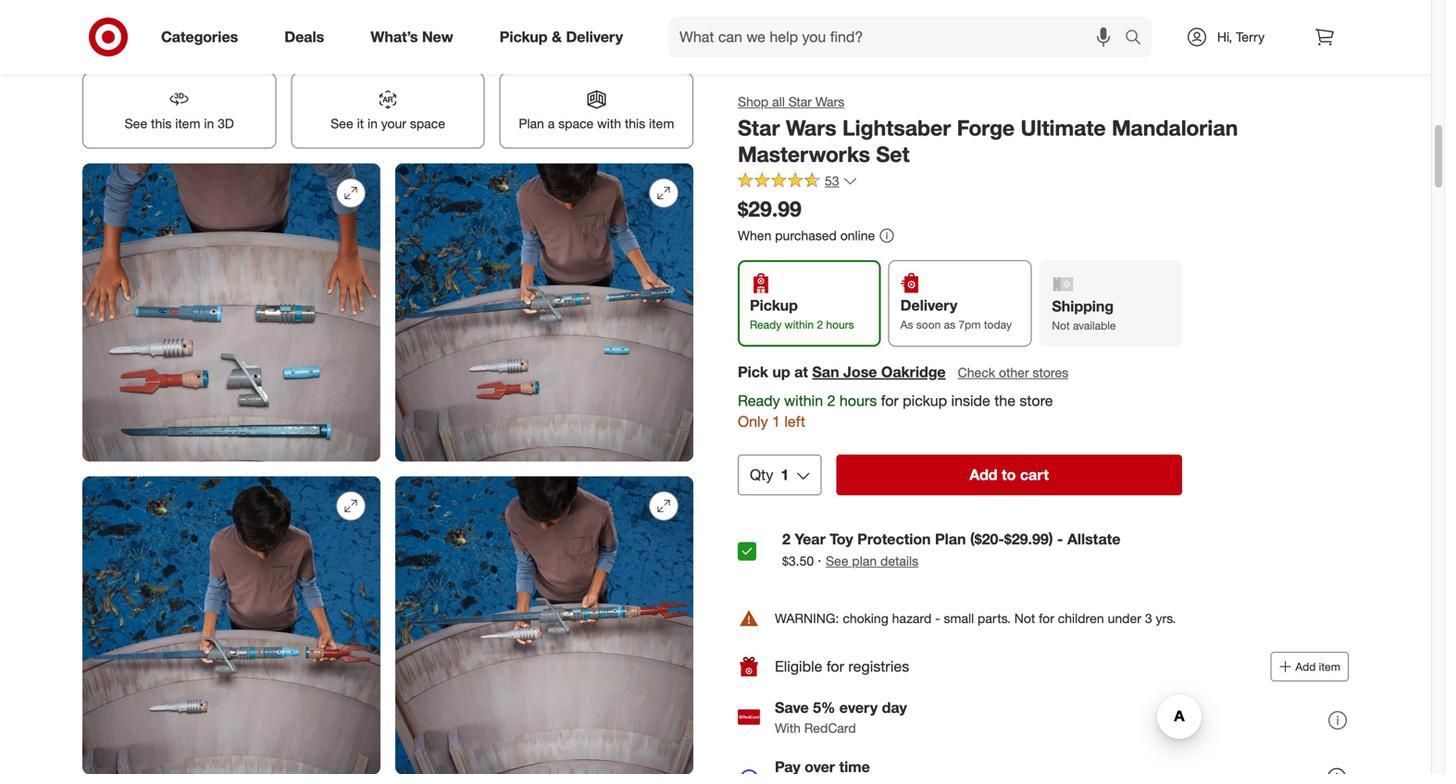 Task type: describe. For each thing, give the bounding box(es) containing it.
online
[[840, 227, 875, 243]]

1 vertical spatial star
[[738, 115, 780, 141]]

1 vertical spatial wars
[[786, 115, 837, 141]]

pickup ready within 2 hours
[[750, 296, 854, 332]]

every
[[840, 699, 878, 717]]

2 inside ready within 2 hours for pickup inside the store only 1 left
[[827, 391, 836, 410]]

shipping
[[1052, 297, 1114, 315]]

2 horizontal spatial for
[[1039, 610, 1054, 626]]

yrs.
[[1156, 610, 1176, 626]]

see for see it in your space
[[331, 115, 353, 132]]

under
[[1108, 610, 1142, 626]]

see it in your space button
[[291, 73, 485, 148]]

1 inside ready within 2 hours for pickup inside the store only 1 left
[[772, 413, 780, 431]]

deals
[[284, 28, 324, 46]]

search
[[1117, 30, 1161, 48]]

pickup & delivery
[[500, 28, 623, 46]]

choking
[[843, 610, 889, 626]]

toy
[[830, 530, 853, 548]]

($20-
[[970, 530, 1004, 548]]

53
[[825, 173, 839, 189]]

pickup for ready
[[750, 296, 798, 315]]

ultimate
[[1021, 115, 1106, 141]]

·
[[818, 551, 822, 569]]

space inside button
[[558, 115, 594, 132]]

parts.
[[978, 610, 1011, 626]]

oakridge
[[881, 363, 946, 381]]

other
[[999, 364, 1029, 380]]

space inside button
[[410, 115, 445, 132]]

1 this from the left
[[151, 115, 172, 132]]

in inside button
[[368, 115, 378, 132]]

within inside ready within 2 hours for pickup inside the store only 1 left
[[784, 391, 823, 410]]

it
[[357, 115, 364, 132]]

as
[[901, 318, 913, 332]]

53 link
[[738, 172, 858, 193]]

ready inside ready within 2 hours for pickup inside the store only 1 left
[[738, 391, 780, 410]]

7pm
[[959, 318, 981, 332]]

2 vertical spatial for
[[827, 657, 844, 675]]

masterworks
[[738, 141, 870, 167]]

add item
[[1296, 660, 1341, 673]]

terry
[[1236, 29, 1265, 45]]

when
[[738, 227, 772, 243]]

1 vertical spatial -
[[935, 610, 940, 626]]

ready within 2 hours for pickup inside the store only 1 left
[[738, 391, 1053, 431]]

shop all star wars star wars lightsaber forge ultimate mandalorian masterworks set
[[738, 94, 1238, 167]]

plan inside button
[[519, 115, 544, 132]]

2 this from the left
[[625, 115, 645, 132]]

see inside 2 year toy protection plan ($20-$29.99) - allstate $3.50 · see plan details
[[826, 553, 849, 569]]

what's
[[371, 28, 418, 46]]

hazard
[[892, 610, 932, 626]]

jose
[[843, 363, 877, 381]]

when purchased online
[[738, 227, 875, 243]]

0 horizontal spatial delivery
[[566, 28, 623, 46]]

mandalorian
[[1112, 115, 1238, 141]]

the
[[995, 391, 1016, 410]]

ready inside pickup ready within 2 hours
[[750, 318, 782, 332]]

for inside ready within 2 hours for pickup inside the store only 1 left
[[881, 391, 899, 410]]

inside
[[951, 391, 991, 410]]

hi, terry
[[1217, 29, 1265, 45]]

1 horizontal spatial item
[[649, 115, 674, 132]]

protection
[[858, 530, 931, 548]]

at
[[795, 363, 808, 381]]

to
[[1002, 466, 1016, 484]]

2 inside 2 year toy protection plan ($20-$29.99) - allstate $3.50 · see plan details
[[782, 530, 791, 548]]

new
[[422, 28, 453, 46]]

within inside pickup ready within 2 hours
[[785, 318, 814, 332]]

hi,
[[1217, 29, 1233, 45]]

star wars lightsaber forge ultimate mandalorian masterworks set, 5 of 16 image
[[82, 163, 381, 461]]

pickup for &
[[500, 28, 548, 46]]

$29.99
[[738, 196, 802, 222]]

&
[[552, 28, 562, 46]]

star wars lightsaber forge ultimate mandalorian masterworks set, 3 of 16 image
[[82, 0, 381, 58]]

day
[[882, 699, 907, 717]]

as
[[944, 318, 956, 332]]

check other stores button
[[957, 362, 1070, 383]]

1 horizontal spatial star
[[789, 94, 812, 110]]

What can we help you find? suggestions appear below search field
[[669, 17, 1130, 57]]

see plan details button
[[826, 552, 919, 570]]

star wars lightsaber forge ultimate mandalorian masterworks set, 4 of 16 image
[[395, 0, 693, 58]]

1 horizontal spatial 1
[[781, 466, 789, 484]]

warning:
[[775, 610, 839, 626]]

0 horizontal spatial item
[[175, 115, 200, 132]]

hours inside pickup ready within 2 hours
[[826, 318, 854, 332]]

children
[[1058, 610, 1104, 626]]



Task type: locate. For each thing, give the bounding box(es) containing it.
1 horizontal spatial for
[[881, 391, 899, 410]]

in
[[204, 115, 214, 132], [368, 115, 378, 132]]

0 vertical spatial for
[[881, 391, 899, 410]]

with
[[775, 720, 801, 736]]

forge
[[957, 115, 1015, 141]]

check other stores
[[958, 364, 1069, 380]]

within up left at the bottom right of the page
[[784, 391, 823, 410]]

available
[[1073, 319, 1116, 333]]

0 horizontal spatial star
[[738, 115, 780, 141]]

ready up pick
[[750, 318, 782, 332]]

see for see this item in 3d
[[125, 115, 147, 132]]

pickup left &
[[500, 28, 548, 46]]

in left 3d
[[204, 115, 214, 132]]

add inside button
[[970, 466, 998, 484]]

None checkbox
[[738, 542, 756, 561]]

san
[[812, 363, 839, 381]]

registries
[[848, 657, 909, 675]]

pickup
[[903, 391, 947, 410]]

what's new
[[371, 28, 453, 46]]

1 vertical spatial pickup
[[750, 296, 798, 315]]

within up at
[[785, 318, 814, 332]]

2 in from the left
[[368, 115, 378, 132]]

2 within from the top
[[784, 391, 823, 410]]

1 vertical spatial plan
[[935, 530, 966, 548]]

0 horizontal spatial 2
[[782, 530, 791, 548]]

allstate
[[1067, 530, 1121, 548]]

see left it
[[331, 115, 353, 132]]

for right the eligible at the right
[[827, 657, 844, 675]]

0 horizontal spatial this
[[151, 115, 172, 132]]

0 vertical spatial within
[[785, 318, 814, 332]]

0 horizontal spatial not
[[1014, 610, 1035, 626]]

1 horizontal spatial see
[[331, 115, 353, 132]]

in inside button
[[204, 115, 214, 132]]

pickup inside pickup ready within 2 hours
[[750, 296, 798, 315]]

0 horizontal spatial space
[[410, 115, 445, 132]]

not
[[1052, 319, 1070, 333], [1014, 610, 1035, 626]]

0 vertical spatial 2
[[817, 318, 823, 332]]

star
[[789, 94, 812, 110], [738, 115, 780, 141]]

see this item in 3d button
[[82, 73, 276, 148]]

soon
[[916, 318, 941, 332]]

1 vertical spatial 2
[[827, 391, 836, 410]]

all
[[772, 94, 785, 110]]

space right your
[[410, 115, 445, 132]]

star wars lightsaber forge ultimate mandalorian masterworks set, 8 of 16 image
[[395, 476, 693, 774]]

add inside button
[[1296, 660, 1316, 673]]

- right $29.99)
[[1057, 530, 1063, 548]]

1 vertical spatial delivery
[[901, 296, 958, 315]]

this right with in the left top of the page
[[625, 115, 645, 132]]

see inside button
[[125, 115, 147, 132]]

-
[[1057, 530, 1063, 548], [935, 610, 940, 626]]

2 vertical spatial 2
[[782, 530, 791, 548]]

this left 3d
[[151, 115, 172, 132]]

2 left the year
[[782, 530, 791, 548]]

1 horizontal spatial delivery
[[901, 296, 958, 315]]

pickup
[[500, 28, 548, 46], [750, 296, 798, 315]]

hours
[[826, 318, 854, 332], [840, 391, 877, 410]]

1 in from the left
[[204, 115, 214, 132]]

small
[[944, 610, 974, 626]]

left
[[785, 413, 805, 431]]

wars up the "masterworks"
[[786, 115, 837, 141]]

store
[[1020, 391, 1053, 410]]

delivery as soon as 7pm today
[[901, 296, 1012, 332]]

space right a on the top of the page
[[558, 115, 594, 132]]

for
[[881, 391, 899, 410], [1039, 610, 1054, 626], [827, 657, 844, 675]]

0 horizontal spatial -
[[935, 610, 940, 626]]

not right "parts."
[[1014, 610, 1035, 626]]

cart
[[1020, 466, 1049, 484]]

add to cart button
[[836, 455, 1182, 495]]

0 vertical spatial plan
[[519, 115, 544, 132]]

delivery up soon
[[901, 296, 958, 315]]

within
[[785, 318, 814, 332], [784, 391, 823, 410]]

purchased
[[775, 227, 837, 243]]

delivery right &
[[566, 28, 623, 46]]

0 vertical spatial add
[[970, 466, 998, 484]]

for left children
[[1039, 610, 1054, 626]]

1 horizontal spatial not
[[1052, 319, 1070, 333]]

1 within from the top
[[785, 318, 814, 332]]

1 horizontal spatial 2
[[817, 318, 823, 332]]

details
[[881, 553, 919, 569]]

5%
[[813, 699, 835, 717]]

0 horizontal spatial plan
[[519, 115, 544, 132]]

3
[[1145, 610, 1152, 626]]

1 horizontal spatial space
[[558, 115, 594, 132]]

shop
[[738, 94, 769, 110]]

year
[[795, 530, 826, 548]]

with
[[597, 115, 621, 132]]

1 horizontal spatial this
[[625, 115, 645, 132]]

ready up the only
[[738, 391, 780, 410]]

plan
[[852, 553, 877, 569]]

add
[[970, 466, 998, 484], [1296, 660, 1316, 673]]

$3.50
[[782, 553, 814, 569]]

$29.99)
[[1004, 530, 1053, 548]]

1 vertical spatial hours
[[840, 391, 877, 410]]

lightsaber
[[843, 115, 951, 141]]

not inside shipping not available
[[1052, 319, 1070, 333]]

see inside button
[[331, 115, 353, 132]]

this
[[151, 115, 172, 132], [625, 115, 645, 132]]

- inside 2 year toy protection plan ($20-$29.99) - allstate $3.50 · see plan details
[[1057, 530, 1063, 548]]

qty 1
[[750, 466, 789, 484]]

star wars lightsaber forge ultimate mandalorian masterworks set, 7 of 16 image
[[82, 476, 381, 774]]

search button
[[1117, 17, 1161, 61]]

pickup & delivery link
[[484, 17, 646, 57]]

plan a space with this item button
[[500, 73, 693, 148]]

1 right qty
[[781, 466, 789, 484]]

warning: choking hazard - small parts. not for children under 3 yrs.
[[775, 610, 1176, 626]]

1 horizontal spatial pickup
[[750, 296, 798, 315]]

not down shipping
[[1052, 319, 1070, 333]]

1 vertical spatial for
[[1039, 610, 1054, 626]]

1 vertical spatial within
[[784, 391, 823, 410]]

plan left ($20-
[[935, 530, 966, 548]]

only
[[738, 413, 768, 431]]

hours down jose
[[840, 391, 877, 410]]

0 horizontal spatial in
[[204, 115, 214, 132]]

pick up at san jose oakridge
[[738, 363, 946, 381]]

hours inside ready within 2 hours for pickup inside the store only 1 left
[[840, 391, 877, 410]]

0 horizontal spatial add
[[970, 466, 998, 484]]

plan
[[519, 115, 544, 132], [935, 530, 966, 548]]

0 vertical spatial delivery
[[566, 28, 623, 46]]

pick
[[738, 363, 768, 381]]

deals link
[[269, 17, 347, 57]]

3d
[[218, 115, 234, 132]]

check
[[958, 364, 995, 380]]

2 horizontal spatial see
[[826, 553, 849, 569]]

eligible
[[775, 657, 823, 675]]

what's new link
[[355, 17, 476, 57]]

- left small
[[935, 610, 940, 626]]

star wars lightsaber forge ultimate mandalorian masterworks set, 6 of 16 image
[[395, 163, 693, 461]]

categories link
[[145, 17, 261, 57]]

star right "all"
[[789, 94, 812, 110]]

wars right "all"
[[816, 94, 845, 110]]

0 vertical spatial star
[[789, 94, 812, 110]]

today
[[984, 318, 1012, 332]]

star down shop
[[738, 115, 780, 141]]

2 space from the left
[[558, 115, 594, 132]]

qty
[[750, 466, 773, 484]]

1 vertical spatial not
[[1014, 610, 1035, 626]]

hours up 'pick up at san jose oakridge'
[[826, 318, 854, 332]]

save
[[775, 699, 809, 717]]

1 space from the left
[[410, 115, 445, 132]]

0 vertical spatial 1
[[772, 413, 780, 431]]

see
[[125, 115, 147, 132], [331, 115, 353, 132], [826, 553, 849, 569]]

1 vertical spatial 1
[[781, 466, 789, 484]]

eligible for registries
[[775, 657, 909, 675]]

delivery inside delivery as soon as 7pm today
[[901, 296, 958, 315]]

shipping not available
[[1052, 297, 1116, 333]]

plan left a on the top of the page
[[519, 115, 544, 132]]

plan inside 2 year toy protection plan ($20-$29.99) - allstate $3.50 · see plan details
[[935, 530, 966, 548]]

see left 3d
[[125, 115, 147, 132]]

0 horizontal spatial see
[[125, 115, 147, 132]]

add for add item
[[1296, 660, 1316, 673]]

your
[[381, 115, 406, 132]]

0 vertical spatial ready
[[750, 318, 782, 332]]

set
[[876, 141, 910, 167]]

1 vertical spatial add
[[1296, 660, 1316, 673]]

0 vertical spatial wars
[[816, 94, 845, 110]]

0 vertical spatial -
[[1057, 530, 1063, 548]]

for down san jose oakridge button
[[881, 391, 899, 410]]

save 5% every day with redcard
[[775, 699, 907, 736]]

1 vertical spatial ready
[[738, 391, 780, 410]]

0 vertical spatial not
[[1052, 319, 1070, 333]]

1 horizontal spatial plan
[[935, 530, 966, 548]]

see it in your space
[[331, 115, 445, 132]]

plan a space with this item
[[519, 115, 674, 132]]

1 horizontal spatial add
[[1296, 660, 1316, 673]]

stores
[[1033, 364, 1069, 380]]

0 vertical spatial pickup
[[500, 28, 548, 46]]

2 up san
[[817, 318, 823, 332]]

2 year toy protection plan ($20-$29.99) - allstate $3.50 · see plan details
[[782, 530, 1121, 569]]

0 horizontal spatial 1
[[772, 413, 780, 431]]

delivery
[[566, 28, 623, 46], [901, 296, 958, 315]]

a
[[548, 115, 555, 132]]

1 left left at the bottom right of the page
[[772, 413, 780, 431]]

1 horizontal spatial -
[[1057, 530, 1063, 548]]

up
[[773, 363, 790, 381]]

0 horizontal spatial for
[[827, 657, 844, 675]]

add for add to cart
[[970, 466, 998, 484]]

0 vertical spatial hours
[[826, 318, 854, 332]]

2 inside pickup ready within 2 hours
[[817, 318, 823, 332]]

2 horizontal spatial item
[[1319, 660, 1341, 673]]

item inside button
[[1319, 660, 1341, 673]]

add item button
[[1271, 652, 1349, 681]]

2 down san
[[827, 391, 836, 410]]

san jose oakridge button
[[812, 361, 946, 383]]

add to cart
[[970, 466, 1049, 484]]

2 horizontal spatial 2
[[827, 391, 836, 410]]

see right ·
[[826, 553, 849, 569]]

pickup up the up
[[750, 296, 798, 315]]

see this item in 3d
[[125, 115, 234, 132]]

in right it
[[368, 115, 378, 132]]

0 horizontal spatial pickup
[[500, 28, 548, 46]]

1 horizontal spatial in
[[368, 115, 378, 132]]



Task type: vqa. For each thing, say whether or not it's contained in the screenshot.
'Ultra-High Speed SSD, Maximize your play sessions with near instant load times for installed PS5 games.'
no



